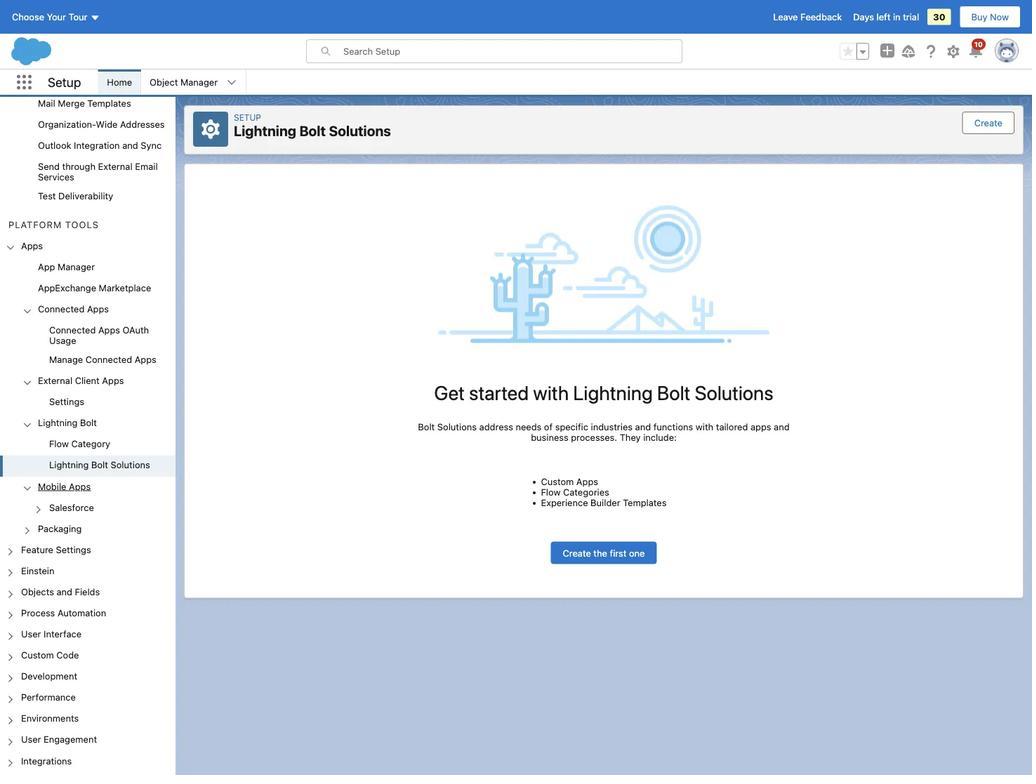 Task type: describe. For each thing, give the bounding box(es) containing it.
test deliverability link
[[38, 191, 113, 204]]

0 vertical spatial with
[[533, 381, 569, 404]]

10
[[975, 40, 984, 48]]

specific
[[556, 422, 589, 432]]

settings inside external client apps tree item
[[49, 397, 84, 407]]

create the first one button
[[551, 542, 657, 565]]

apps
[[751, 422, 772, 432]]

mobile
[[38, 481, 66, 492]]

lightning bolt solutions tree item
[[0, 456, 176, 477]]

external client apps link
[[38, 375, 124, 388]]

choose your tour
[[12, 12, 87, 22]]

group for lightning bolt
[[0, 435, 176, 477]]

templates inside custom apps flow categories experience builder templates
[[623, 498, 667, 508]]

bolt inside tree item
[[91, 460, 108, 471]]

apps inside manage connected apps link
[[135, 354, 157, 365]]

automation
[[58, 608, 106, 618]]

custom for custom apps flow categories experience builder templates
[[541, 477, 574, 487]]

lightning bolt link
[[38, 418, 97, 430]]

object
[[150, 77, 178, 87]]

custom code link
[[21, 650, 79, 663]]

feedback
[[801, 12, 843, 22]]

lightning bolt solutions link
[[49, 460, 150, 473]]

mobile apps link
[[38, 481, 91, 494]]

group containing mail merge templates
[[0, 0, 176, 208]]

user engagement
[[21, 735, 97, 745]]

deliverability
[[58, 191, 113, 201]]

connected apps
[[38, 304, 109, 314]]

with inside bolt solutions address needs of specific industries and functions with tailored apps and business processes. they include:
[[696, 422, 714, 432]]

address
[[480, 422, 514, 432]]

send through external email services link
[[38, 161, 176, 182]]

experience
[[541, 498, 588, 508]]

one
[[629, 548, 645, 559]]

connected apps oauth usage
[[49, 325, 149, 346]]

buy now button
[[960, 6, 1022, 28]]

in
[[894, 12, 901, 22]]

1 vertical spatial settings
[[56, 545, 91, 555]]

einstein link
[[21, 566, 54, 578]]

leave feedback
[[774, 12, 843, 22]]

buy
[[972, 12, 988, 22]]

integrations link
[[21, 756, 72, 769]]

get
[[434, 381, 465, 404]]

organization-wide addresses link
[[38, 119, 165, 132]]

templates inside group
[[87, 98, 131, 109]]

mail merge templates link
[[38, 98, 131, 111]]

Search Setup text field
[[344, 40, 682, 63]]

send
[[38, 161, 60, 172]]

buy now
[[972, 12, 1010, 22]]

salesforce link
[[49, 502, 94, 515]]

flow category link
[[49, 439, 110, 452]]

send through external email services
[[38, 161, 158, 182]]

manage
[[49, 354, 83, 365]]

merge
[[58, 98, 85, 109]]

apps inside custom apps flow categories experience builder templates
[[577, 477, 599, 487]]

interface
[[44, 629, 82, 640]]

processes.
[[571, 432, 618, 443]]

create the first one
[[563, 548, 645, 559]]

custom for custom code
[[21, 650, 54, 661]]

functions
[[654, 422, 694, 432]]

user interface link
[[21, 629, 82, 642]]

feature
[[21, 545, 53, 555]]

30
[[934, 12, 946, 22]]

mail
[[38, 98, 55, 109]]

now
[[991, 12, 1010, 22]]

outlook
[[38, 140, 71, 151]]

lightning bolt tree item
[[0, 414, 176, 477]]

manage connected apps link
[[49, 354, 157, 367]]

tools
[[65, 219, 99, 230]]

user interface
[[21, 629, 82, 640]]

platform
[[8, 219, 62, 230]]

include:
[[644, 432, 677, 443]]

user engagement link
[[21, 735, 97, 747]]

connected apps link
[[38, 304, 109, 316]]

solutions inside bolt solutions address needs of specific industries and functions with tailored apps and business processes. they include:
[[438, 422, 477, 432]]

fields
[[75, 587, 100, 597]]

days left in trial
[[854, 12, 920, 22]]

group for connected apps
[[0, 321, 176, 371]]

environments link
[[21, 714, 79, 726]]

days
[[854, 12, 875, 22]]

flow inside custom apps flow categories experience builder templates
[[541, 487, 561, 498]]

create for create the first one
[[563, 548, 591, 559]]

integration
[[74, 140, 120, 151]]

started
[[469, 381, 529, 404]]

and left functions
[[636, 422, 651, 432]]

connected for connected apps oauth usage
[[49, 325, 96, 335]]

services
[[38, 172, 74, 182]]

objects and fields
[[21, 587, 100, 597]]

settings link
[[49, 397, 84, 409]]

external client apps tree item
[[0, 371, 176, 414]]

apps tree item
[[0, 236, 176, 540]]

manager for app manager
[[58, 261, 95, 272]]

app
[[38, 261, 55, 272]]

get started with lightning bolt solutions image
[[435, 203, 774, 347]]

bolt inside 'link'
[[80, 418, 97, 428]]



Task type: locate. For each thing, give the bounding box(es) containing it.
trial
[[904, 12, 920, 22]]

lightning inside setup lightning bolt solutions
[[234, 123, 296, 139]]

external client apps
[[38, 375, 124, 386]]

notification builder image
[[0, 773, 176, 776]]

manage connected apps
[[49, 354, 157, 365]]

code
[[56, 650, 79, 661]]

apps inside mobile apps link
[[69, 481, 91, 492]]

setup
[[48, 75, 81, 90], [234, 112, 261, 122]]

packaging link
[[38, 523, 82, 536]]

choose your tour button
[[11, 6, 101, 28]]

client
[[75, 375, 100, 386]]

get started with lightning bolt solutions
[[434, 381, 774, 404]]

einstein
[[21, 566, 54, 576]]

manager up appexchange
[[58, 261, 95, 272]]

user down process
[[21, 629, 41, 640]]

app manager
[[38, 261, 95, 272]]

0 horizontal spatial flow
[[49, 439, 69, 449]]

2 vertical spatial connected
[[86, 354, 132, 365]]

feature settings link
[[21, 545, 91, 557]]

0 vertical spatial external
[[98, 161, 133, 172]]

flow inside flow category link
[[49, 439, 69, 449]]

platform tools
[[8, 219, 99, 230]]

create inside button
[[563, 548, 591, 559]]

connected down connected apps "link"
[[49, 325, 96, 335]]

connected down connected apps oauth usage link
[[86, 354, 132, 365]]

1 vertical spatial custom
[[21, 650, 54, 661]]

1 horizontal spatial create
[[975, 118, 1003, 128]]

solutions inside setup lightning bolt solutions
[[329, 123, 391, 139]]

with
[[533, 381, 569, 404], [696, 422, 714, 432]]

user for user interface
[[21, 629, 41, 640]]

and inside "link"
[[122, 140, 138, 151]]

user
[[21, 629, 41, 640], [21, 735, 41, 745]]

integrations
[[21, 756, 72, 766]]

lightning down settings link
[[38, 418, 78, 428]]

packaging
[[38, 523, 82, 534]]

1 horizontal spatial setup
[[234, 112, 261, 122]]

0 horizontal spatial templates
[[87, 98, 131, 109]]

home link
[[99, 70, 141, 95]]

1 vertical spatial create
[[563, 548, 591, 559]]

apps up builder
[[577, 477, 599, 487]]

and left sync
[[122, 140, 138, 151]]

0 vertical spatial templates
[[87, 98, 131, 109]]

home
[[107, 77, 132, 87]]

bolt
[[300, 123, 326, 139], [658, 381, 691, 404], [80, 418, 97, 428], [418, 422, 435, 432], [91, 460, 108, 471]]

1 horizontal spatial templates
[[623, 498, 667, 508]]

1 vertical spatial templates
[[623, 498, 667, 508]]

leave feedback link
[[774, 12, 843, 22]]

2 user from the top
[[21, 735, 41, 745]]

flow
[[49, 439, 69, 449], [541, 487, 561, 498]]

setup for setup
[[48, 75, 81, 90]]

engagement
[[44, 735, 97, 745]]

1 vertical spatial connected
[[49, 325, 96, 335]]

apps down manage connected apps link
[[102, 375, 124, 386]]

performance link
[[21, 692, 76, 705]]

appexchange marketplace link
[[38, 283, 151, 295]]

test deliverability
[[38, 191, 113, 201]]

development
[[21, 671, 77, 682]]

business
[[531, 432, 569, 443]]

tour
[[69, 12, 87, 22]]

manager
[[181, 77, 218, 87], [58, 261, 95, 272]]

addresses
[[120, 119, 165, 130]]

lightning inside lightning bolt 'link'
[[38, 418, 78, 428]]

create inside button
[[975, 118, 1003, 128]]

and right apps
[[774, 422, 790, 432]]

1 horizontal spatial manager
[[181, 77, 218, 87]]

1 horizontal spatial with
[[696, 422, 714, 432]]

settings down the "packaging" link
[[56, 545, 91, 555]]

lightning up "industries"
[[574, 381, 653, 404]]

user up integrations
[[21, 735, 41, 745]]

lightning up mobile apps
[[49, 460, 89, 471]]

flow left categories
[[541, 487, 561, 498]]

manager right 'object'
[[181, 77, 218, 87]]

organization-
[[38, 119, 96, 130]]

appexchange
[[38, 283, 96, 293]]

1 horizontal spatial custom
[[541, 477, 574, 487]]

external inside send through external email services
[[98, 161, 133, 172]]

0 vertical spatial custom
[[541, 477, 574, 487]]

the
[[594, 548, 608, 559]]

create
[[975, 118, 1003, 128], [563, 548, 591, 559]]

tailored
[[716, 422, 749, 432]]

connected inside "link"
[[38, 304, 85, 314]]

0 vertical spatial flow
[[49, 439, 69, 449]]

0 horizontal spatial with
[[533, 381, 569, 404]]

group for apps
[[0, 257, 176, 540]]

1 vertical spatial manager
[[58, 261, 95, 272]]

process automation link
[[21, 608, 106, 621]]

objects
[[21, 587, 54, 597]]

0 horizontal spatial setup
[[48, 75, 81, 90]]

0 vertical spatial connected
[[38, 304, 85, 314]]

0 vertical spatial create
[[975, 118, 1003, 128]]

external inside tree item
[[38, 375, 72, 386]]

external
[[98, 161, 133, 172], [38, 375, 72, 386]]

builder
[[591, 498, 621, 508]]

organization-wide addresses
[[38, 119, 165, 130]]

connected down appexchange
[[38, 304, 85, 314]]

with up of
[[533, 381, 569, 404]]

0 vertical spatial manager
[[181, 77, 218, 87]]

industries
[[591, 422, 633, 432]]

first
[[610, 548, 627, 559]]

leave
[[774, 12, 798, 22]]

of
[[544, 422, 553, 432]]

bolt inside setup lightning bolt solutions
[[300, 123, 326, 139]]

user inside 'link'
[[21, 629, 41, 640]]

1 vertical spatial user
[[21, 735, 41, 745]]

with left the 'tailored'
[[696, 422, 714, 432]]

setup inside setup lightning bolt solutions
[[234, 112, 261, 122]]

outlook integration and sync
[[38, 140, 162, 151]]

wide
[[96, 119, 118, 130]]

mobile apps tree item
[[0, 477, 176, 519]]

left
[[877, 12, 891, 22]]

1 vertical spatial setup
[[234, 112, 261, 122]]

apps left oauth on the left
[[98, 325, 120, 335]]

marketplace
[[99, 283, 151, 293]]

custom up experience on the right
[[541, 477, 574, 487]]

lightning bolt solutions
[[49, 460, 150, 471]]

and up process automation
[[57, 587, 72, 597]]

manager for object manager
[[181, 77, 218, 87]]

connected inside connected apps oauth usage
[[49, 325, 96, 335]]

lightning inside lightning bolt solutions link
[[49, 460, 89, 471]]

apps down "platform"
[[21, 240, 43, 251]]

0 vertical spatial settings
[[49, 397, 84, 407]]

custom up development
[[21, 650, 54, 661]]

process automation
[[21, 608, 106, 618]]

flow down lightning bolt 'link' at bottom
[[49, 439, 69, 449]]

object manager
[[150, 77, 218, 87]]

manager inside group
[[58, 261, 95, 272]]

test
[[38, 191, 56, 201]]

0 vertical spatial setup
[[48, 75, 81, 90]]

group containing flow category
[[0, 435, 176, 477]]

1 horizontal spatial external
[[98, 161, 133, 172]]

apps down oauth on the left
[[135, 354, 157, 365]]

apps down appexchange marketplace link
[[87, 304, 109, 314]]

outlook integration and sync link
[[38, 140, 162, 153]]

apps inside external client apps link
[[102, 375, 124, 386]]

0 horizontal spatial custom
[[21, 650, 54, 661]]

1 vertical spatial flow
[[541, 487, 561, 498]]

1 vertical spatial with
[[696, 422, 714, 432]]

0 horizontal spatial external
[[38, 375, 72, 386]]

environments
[[21, 714, 79, 724]]

custom inside custom apps flow categories experience builder templates
[[541, 477, 574, 487]]

group
[[0, 0, 176, 208], [840, 43, 870, 60], [0, 257, 176, 540], [0, 321, 176, 371], [0, 435, 176, 477]]

setup for setup lightning bolt solutions
[[234, 112, 261, 122]]

0 horizontal spatial manager
[[58, 261, 95, 272]]

apps down lightning bolt solutions tree item on the bottom left of the page
[[69, 481, 91, 492]]

lightning down setup link
[[234, 123, 296, 139]]

0 horizontal spatial create
[[563, 548, 591, 559]]

category
[[71, 439, 110, 449]]

feature settings
[[21, 545, 91, 555]]

0 vertical spatial user
[[21, 629, 41, 640]]

through
[[62, 161, 96, 172]]

1 vertical spatial external
[[38, 375, 72, 386]]

10 button
[[968, 39, 986, 60]]

your
[[47, 12, 66, 22]]

apps
[[21, 240, 43, 251], [87, 304, 109, 314], [98, 325, 120, 335], [135, 354, 157, 365], [102, 375, 124, 386], [577, 477, 599, 487], [69, 481, 91, 492]]

external down manage
[[38, 375, 72, 386]]

1 user from the top
[[21, 629, 41, 640]]

create button
[[963, 112, 1015, 134]]

development link
[[21, 671, 77, 684]]

group containing connected apps oauth usage
[[0, 321, 176, 371]]

create for create
[[975, 118, 1003, 128]]

1 horizontal spatial flow
[[541, 487, 561, 498]]

bolt solutions address needs of specific industries and functions with tailored apps and business processes. they include:
[[418, 422, 790, 443]]

connected apps oauth usage link
[[49, 325, 176, 346]]

oauth
[[123, 325, 149, 335]]

bolt inside bolt solutions address needs of specific industries and functions with tailored apps and business processes. they include:
[[418, 422, 435, 432]]

solutions inside lightning bolt solutions link
[[111, 460, 150, 471]]

apps inside connected apps "link"
[[87, 304, 109, 314]]

external down outlook integration and sync "link"
[[98, 161, 133, 172]]

process
[[21, 608, 55, 618]]

user for user engagement
[[21, 735, 41, 745]]

templates right builder
[[623, 498, 667, 508]]

object manager link
[[141, 70, 226, 95]]

connected apps tree item
[[0, 299, 176, 371]]

app manager link
[[38, 261, 95, 274]]

group containing app manager
[[0, 257, 176, 540]]

templates up wide
[[87, 98, 131, 109]]

apps inside connected apps oauth usage
[[98, 325, 120, 335]]

choose
[[12, 12, 44, 22]]

connected for connected apps
[[38, 304, 85, 314]]

settings up lightning bolt
[[49, 397, 84, 407]]



Task type: vqa. For each thing, say whether or not it's contained in the screenshot.
the bottommost level
no



